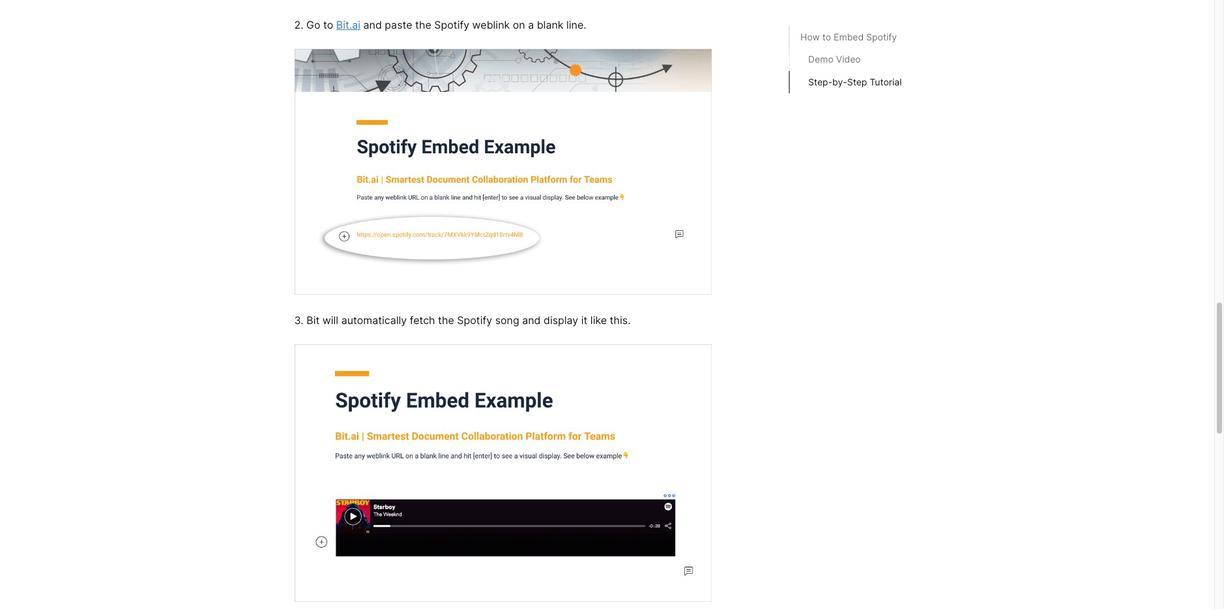 Task type: vqa. For each thing, say whether or not it's contained in the screenshot.
Step in the right top of the page
yes



Task type: locate. For each thing, give the bounding box(es) containing it.
weblink
[[473, 18, 510, 31]]

bit.ai link
[[336, 18, 361, 31]]

and
[[364, 18, 382, 31], [522, 314, 541, 327]]

how to embed spotify
[[801, 31, 897, 42]]

1 vertical spatial and
[[522, 314, 541, 327]]

0 vertical spatial spotify
[[435, 18, 470, 31]]

to right how
[[823, 31, 832, 42]]

to right go
[[323, 18, 333, 31]]

0 horizontal spatial and
[[364, 18, 382, 31]]

2. go to bit.ai and paste the spotify weblink on a blank line.
[[294, 18, 587, 31]]

step
[[848, 76, 868, 87]]

spotify right embed
[[867, 31, 897, 42]]

and right bit.ai link
[[364, 18, 382, 31]]

spotify left song
[[457, 314, 492, 327]]

like
[[591, 314, 607, 327]]

1 horizontal spatial to
[[823, 31, 832, 42]]

spotify left weblink
[[435, 18, 470, 31]]

on
[[513, 18, 525, 31]]

0 vertical spatial the
[[415, 18, 432, 31]]

and right song
[[522, 314, 541, 327]]

2 vertical spatial spotify
[[457, 314, 492, 327]]

display
[[544, 314, 579, 327]]

1 vertical spatial spotify
[[867, 31, 897, 42]]

demo
[[809, 54, 834, 65]]

3. bit will automatically fetch the spotify song and display it like this.
[[294, 314, 634, 327]]

will
[[323, 314, 339, 327]]

spotify
[[435, 18, 470, 31], [867, 31, 897, 42], [457, 314, 492, 327]]

blank
[[537, 18, 564, 31]]

demo video
[[809, 54, 861, 65]]

1 vertical spatial the
[[438, 314, 454, 327]]

step-by-step tutorial
[[809, 76, 902, 87]]

a
[[528, 18, 534, 31]]

0 vertical spatial and
[[364, 18, 382, 31]]

song
[[495, 314, 520, 327]]

fetch
[[410, 314, 435, 327]]

the right paste
[[415, 18, 432, 31]]

the
[[415, 18, 432, 31], [438, 314, 454, 327]]

embed
[[834, 31, 864, 42]]

0 vertical spatial to
[[323, 18, 333, 31]]

it
[[582, 314, 588, 327]]

line.
[[567, 18, 587, 31]]

to inside how to embed spotify link
[[823, 31, 832, 42]]

1 horizontal spatial and
[[522, 314, 541, 327]]

how to embed spotify link
[[801, 30, 910, 45]]

3.
[[294, 314, 304, 327]]

1 horizontal spatial the
[[438, 314, 454, 327]]

1 vertical spatial to
[[823, 31, 832, 42]]

to
[[323, 18, 333, 31], [823, 31, 832, 42]]

the right fetch
[[438, 314, 454, 327]]



Task type: describe. For each thing, give the bounding box(es) containing it.
automatically
[[341, 314, 407, 327]]

2.
[[294, 18, 304, 31]]

tutorial
[[870, 76, 902, 87]]

this.
[[610, 314, 631, 327]]

0 horizontal spatial the
[[415, 18, 432, 31]]

bit
[[307, 314, 320, 327]]

how
[[801, 31, 820, 42]]

video
[[836, 54, 861, 65]]

step-
[[809, 76, 833, 87]]

step-by-step tutorial link
[[809, 75, 902, 89]]

demo video link
[[809, 52, 902, 67]]

0 horizontal spatial to
[[323, 18, 333, 31]]

by-
[[833, 76, 848, 87]]

paste
[[385, 18, 413, 31]]

bit.ai
[[336, 18, 361, 31]]

go
[[307, 18, 321, 31]]



